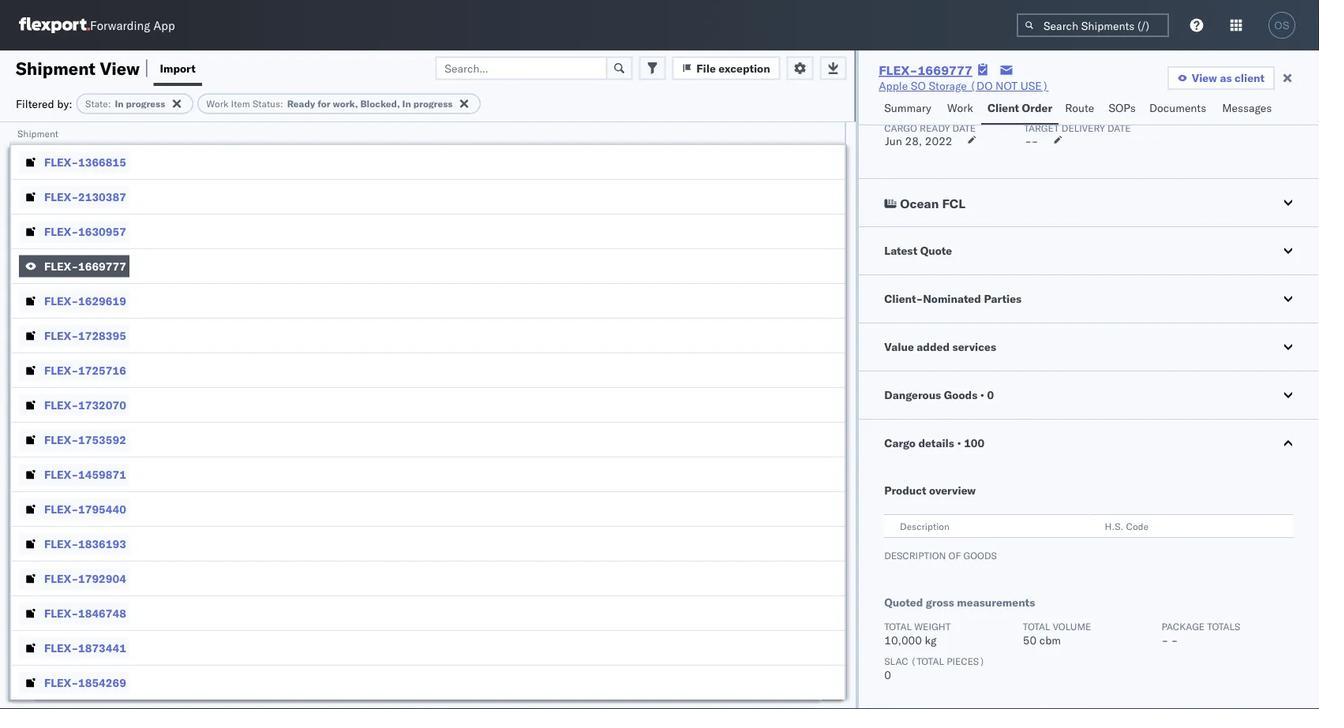 Task type: describe. For each thing, give the bounding box(es) containing it.
flex-1836193 button
[[19, 533, 129, 555]]

dangerous goods • 0
[[884, 388, 994, 402]]

file exception
[[697, 61, 770, 75]]

value added services
[[884, 340, 996, 354]]

latest quote
[[884, 244, 952, 258]]

route button
[[1059, 94, 1102, 125]]

route
[[1065, 101, 1095, 115]]

total weight
[[884, 621, 951, 633]]

for
[[318, 98, 331, 110]]

parties
[[984, 292, 1022, 306]]

overview
[[929, 484, 976, 498]]

1 horizontal spatial flex-1669777
[[879, 62, 973, 78]]

description of goods
[[884, 550, 997, 562]]

added
[[917, 340, 950, 354]]

order
[[1022, 101, 1053, 115]]

flex-1836193
[[44, 537, 126, 551]]

flex-1854269
[[44, 676, 126, 690]]

1630957
[[78, 225, 126, 238]]

flex-1366815
[[44, 155, 126, 169]]

status
[[253, 98, 280, 110]]

total volume 50 cbm
[[1023, 621, 1091, 648]]

jun
[[885, 134, 902, 148]]

client-nominated parties
[[884, 292, 1022, 306]]

gross
[[926, 596, 954, 610]]

flex-1728395 button
[[19, 325, 129, 347]]

package
[[1162, 621, 1205, 633]]

work for work item status : ready for work, blocked, in progress
[[206, 98, 229, 110]]

work button
[[941, 94, 981, 125]]

work item status : ready for work, blocked, in progress
[[206, 98, 453, 110]]

2 progress from the left
[[413, 98, 453, 110]]

flex-1795440 button
[[19, 499, 129, 521]]

2 : from the left
[[280, 98, 283, 110]]

delivery
[[1062, 122, 1105, 134]]

flex- for flex-1732070 button
[[44, 398, 78, 412]]

100
[[964, 437, 985, 450]]

sops button
[[1102, 94, 1143, 125]]

blocked,
[[360, 98, 400, 110]]

flex- for flex-1725716 button on the bottom left of page
[[44, 364, 78, 377]]

flex- for flex-1792904 button
[[44, 572, 78, 586]]

work,
[[333, 98, 358, 110]]

• for details
[[957, 437, 961, 450]]

flex-1846748
[[44, 607, 126, 621]]

totals
[[1207, 621, 1241, 633]]

code
[[1126, 521, 1149, 533]]

work for work
[[947, 101, 973, 115]]

services
[[953, 340, 996, 354]]

flex-1753592
[[44, 433, 126, 447]]

0 horizontal spatial view
[[100, 57, 140, 79]]

--
[[1025, 134, 1039, 148]]

• for goods
[[980, 388, 985, 402]]

cargo for cargo details • 100
[[884, 437, 916, 450]]

flex-1669777 link
[[879, 62, 973, 78]]

shipment for shipment view
[[16, 57, 96, 79]]

1 progress from the left
[[126, 98, 165, 110]]

1459871
[[78, 468, 126, 482]]

flexport. image
[[19, 17, 90, 33]]

Search... text field
[[435, 56, 607, 80]]

product overview
[[884, 484, 976, 498]]

flex- for flex-1873441 button
[[44, 641, 78, 655]]

ready
[[287, 98, 315, 110]]

goods
[[964, 550, 997, 562]]

nominated
[[923, 292, 981, 306]]

by:
[[57, 97, 72, 111]]

documents button
[[1143, 94, 1216, 125]]

resize handle column header
[[826, 122, 845, 710]]

details
[[918, 437, 954, 450]]

client
[[1235, 71, 1265, 85]]

0 inside the package totals - - slac (total pieces) 0
[[884, 669, 891, 683]]

1 : from the left
[[108, 98, 111, 110]]

flex- for flex-1669777 button
[[44, 259, 78, 273]]

1669777 inside flex-1669777 button
[[78, 259, 126, 273]]

item
[[231, 98, 250, 110]]

quote
[[920, 244, 952, 258]]

total for total volume 50 cbm
[[1023, 621, 1051, 633]]

product
[[884, 484, 927, 498]]

not
[[996, 79, 1018, 93]]

state : in progress
[[85, 98, 165, 110]]

cbm
[[1040, 634, 1061, 648]]

flex- for flex-1795440 button
[[44, 503, 78, 516]]

value added services button
[[859, 324, 1319, 371]]

apple
[[879, 79, 908, 93]]

50
[[1023, 634, 1037, 648]]

latest quote button
[[859, 227, 1319, 275]]

of
[[949, 550, 961, 562]]

flex-1732070
[[44, 398, 126, 412]]

flex-1728395
[[44, 329, 126, 343]]

view inside button
[[1192, 71, 1217, 85]]

flex-1846748 button
[[19, 603, 129, 625]]

target delivery date
[[1024, 122, 1131, 134]]

filtered
[[16, 97, 54, 111]]

flex- for flex-1630957 button
[[44, 225, 78, 238]]

pieces)
[[947, 656, 985, 668]]

date for jun 28, 2022
[[953, 122, 976, 134]]

sops
[[1109, 101, 1136, 115]]

flex-1792904
[[44, 572, 126, 586]]

apple so storage (do not use) link
[[879, 78, 1049, 94]]

storage
[[929, 79, 967, 93]]

exception
[[719, 61, 770, 75]]



Task type: locate. For each thing, give the bounding box(es) containing it.
1 vertical spatial shipment
[[17, 128, 58, 139]]

1669777 down 1630957
[[78, 259, 126, 273]]

1 horizontal spatial 1669777
[[918, 62, 973, 78]]

1 horizontal spatial total
[[1023, 621, 1051, 633]]

view as client button
[[1167, 66, 1275, 90]]

1366815
[[78, 155, 126, 169]]

0 right goods
[[987, 388, 994, 402]]

0 horizontal spatial flex-1669777
[[44, 259, 126, 273]]

os
[[1275, 19, 1290, 31]]

0 vertical spatial 0
[[987, 388, 994, 402]]

: right 'by:'
[[108, 98, 111, 110]]

1629619
[[78, 294, 126, 308]]

0 horizontal spatial in
[[115, 98, 124, 110]]

flex-1629619
[[44, 294, 126, 308]]

1 vertical spatial •
[[957, 437, 961, 450]]

1792904
[[78, 572, 126, 586]]

0 horizontal spatial work
[[206, 98, 229, 110]]

apple so storage (do not use)
[[879, 79, 1049, 93]]

total
[[884, 621, 912, 633], [1023, 621, 1051, 633]]

shipment button
[[9, 124, 829, 140]]

flex-1854269 button
[[19, 672, 129, 694]]

progress up shipment button at the top of page
[[413, 98, 453, 110]]

in right state
[[115, 98, 124, 110]]

1 date from the left
[[953, 122, 976, 134]]

1 vertical spatial 0
[[884, 669, 891, 683]]

description left of
[[884, 550, 946, 562]]

1 vertical spatial 1669777
[[78, 259, 126, 273]]

forwarding
[[90, 18, 150, 33]]

flex-1669777 down flex-1630957
[[44, 259, 126, 273]]

import
[[160, 61, 196, 75]]

2 total from the left
[[1023, 621, 1051, 633]]

1725716
[[78, 364, 126, 377]]

summary button
[[878, 94, 941, 125]]

1 horizontal spatial :
[[280, 98, 283, 110]]

flex- down flex-1459871 button
[[44, 503, 78, 516]]

flex-1792904 button
[[19, 568, 129, 590]]

0 horizontal spatial date
[[953, 122, 976, 134]]

1 horizontal spatial in
[[402, 98, 411, 110]]

use)
[[1021, 79, 1049, 93]]

2 cargo from the top
[[884, 437, 916, 450]]

flex- for flex-1836193 button
[[44, 537, 78, 551]]

shipment
[[16, 57, 96, 79], [17, 128, 58, 139]]

1 horizontal spatial date
[[1108, 122, 1131, 134]]

h.s.
[[1105, 521, 1124, 533]]

1 in from the left
[[115, 98, 124, 110]]

0 horizontal spatial :
[[108, 98, 111, 110]]

0 horizontal spatial •
[[957, 437, 961, 450]]

• right goods
[[980, 388, 985, 402]]

flex- for flex-1728395 button
[[44, 329, 78, 343]]

description for description of goods
[[884, 550, 946, 562]]

0 vertical spatial description
[[900, 521, 950, 533]]

description
[[900, 521, 950, 533], [884, 550, 946, 562]]

messages
[[1222, 101, 1272, 115]]

view as client
[[1192, 71, 1265, 85]]

Search Shipments (/) text field
[[1017, 13, 1169, 37]]

flex-1629619 button
[[19, 290, 129, 312]]

view
[[100, 57, 140, 79], [1192, 71, 1217, 85]]

forwarding app link
[[19, 17, 175, 33]]

description for description
[[900, 521, 950, 533]]

total up 50
[[1023, 621, 1051, 633]]

cargo details • 100
[[884, 437, 985, 450]]

0 vertical spatial shipment
[[16, 57, 96, 79]]

flex- down flex-1366815 button
[[44, 190, 78, 204]]

flex- down flex-1629619 button
[[44, 329, 78, 343]]

total up 10,000
[[884, 621, 912, 633]]

1669777
[[918, 62, 973, 78], [78, 259, 126, 273]]

flex-1459871
[[44, 468, 126, 482]]

1732070
[[78, 398, 126, 412]]

flex- for flex-1846748 button
[[44, 607, 78, 621]]

flex- down flex-1836193 button
[[44, 572, 78, 586]]

1 vertical spatial flex-1669777
[[44, 259, 126, 273]]

flex- down flex-1846748 button
[[44, 641, 78, 655]]

ocean
[[900, 196, 939, 212]]

as
[[1220, 71, 1232, 85]]

h.s. code
[[1105, 521, 1149, 533]]

flex-1366815 button
[[19, 151, 129, 173]]

view left the as
[[1192, 71, 1217, 85]]

1 horizontal spatial view
[[1192, 71, 1217, 85]]

package totals - - slac (total pieces) 0
[[884, 621, 1241, 683]]

file exception button
[[672, 56, 781, 80], [672, 56, 781, 80]]

1 horizontal spatial work
[[947, 101, 973, 115]]

2130387
[[78, 190, 126, 204]]

flex-1630957 button
[[19, 221, 129, 243]]

flex- for flex-1753592 button
[[44, 433, 78, 447]]

flex-2130387 button
[[19, 186, 129, 208]]

1 horizontal spatial 0
[[987, 388, 994, 402]]

0 vertical spatial •
[[980, 388, 985, 402]]

28,
[[905, 134, 922, 148]]

description up description of goods
[[900, 521, 950, 533]]

0 vertical spatial flex-1669777
[[879, 62, 973, 78]]

so
[[911, 79, 926, 93]]

1 cargo from the top
[[884, 122, 917, 134]]

client
[[988, 101, 1019, 115]]

:
[[108, 98, 111, 110], [280, 98, 283, 110]]

1669777 up storage
[[918, 62, 973, 78]]

0 down slac
[[884, 669, 891, 683]]

work inside button
[[947, 101, 973, 115]]

cargo for cargo ready date
[[884, 122, 917, 134]]

client-nominated parties button
[[859, 276, 1319, 323]]

•
[[980, 388, 985, 402], [957, 437, 961, 450]]

1 horizontal spatial progress
[[413, 98, 453, 110]]

cargo up jun
[[884, 122, 917, 134]]

date for --
[[1108, 122, 1131, 134]]

flex-1795440
[[44, 503, 126, 516]]

0 horizontal spatial progress
[[126, 98, 165, 110]]

2 date from the left
[[1108, 122, 1131, 134]]

kg
[[925, 634, 937, 648]]

flex- down flex-1669777 button
[[44, 294, 78, 308]]

flex-1669777
[[879, 62, 973, 78], [44, 259, 126, 273]]

flex- down flex-1795440 button
[[44, 537, 78, 551]]

in right the blocked,
[[402, 98, 411, 110]]

1 vertical spatial description
[[884, 550, 946, 562]]

ocean fcl
[[900, 196, 966, 212]]

flex- down the flex-2130387 button
[[44, 225, 78, 238]]

total inside the total volume 50 cbm
[[1023, 621, 1051, 633]]

flex- down flex-1792904 button
[[44, 607, 78, 621]]

1728395
[[78, 329, 126, 343]]

flex- up the flex-2130387 button
[[44, 155, 78, 169]]

shipment down 'filtered'
[[17, 128, 58, 139]]

0 horizontal spatial total
[[884, 621, 912, 633]]

2 in from the left
[[402, 98, 411, 110]]

-
[[1025, 134, 1032, 148], [1032, 134, 1039, 148], [1162, 634, 1169, 648], [1171, 634, 1178, 648]]

flex- for flex-1459871 button
[[44, 468, 78, 482]]

shipment inside button
[[17, 128, 58, 139]]

work down apple so storage (do not use) link
[[947, 101, 973, 115]]

1753592
[[78, 433, 126, 447]]

1854269
[[78, 676, 126, 690]]

flex- down flex-1630957 button
[[44, 259, 78, 273]]

shipment for shipment
[[17, 128, 58, 139]]

0
[[987, 388, 994, 402], [884, 669, 891, 683]]

flex-1669777 inside button
[[44, 259, 126, 273]]

flex- for flex-1629619 button
[[44, 294, 78, 308]]

flex-1669777 up the 'so'
[[879, 62, 973, 78]]

date right the ready in the top of the page
[[953, 122, 976, 134]]

1836193
[[78, 537, 126, 551]]

target
[[1024, 122, 1059, 134]]

date down sops
[[1108, 122, 1131, 134]]

: left ready
[[280, 98, 283, 110]]

0 vertical spatial cargo
[[884, 122, 917, 134]]

• left 100
[[957, 437, 961, 450]]

0 horizontal spatial 1669777
[[78, 259, 126, 273]]

file
[[697, 61, 716, 75]]

progress down the import button
[[126, 98, 165, 110]]

0 vertical spatial 1669777
[[918, 62, 973, 78]]

flex-1732070 button
[[19, 394, 129, 416]]

view up state : in progress
[[100, 57, 140, 79]]

jun 28, 2022
[[885, 134, 953, 148]]

shipment up 'by:'
[[16, 57, 96, 79]]

flex-1873441
[[44, 641, 126, 655]]

flex-1753592 button
[[19, 429, 129, 451]]

cargo left details
[[884, 437, 916, 450]]

flex- up apple
[[879, 62, 918, 78]]

flex-
[[879, 62, 918, 78], [44, 155, 78, 169], [44, 190, 78, 204], [44, 225, 78, 238], [44, 259, 78, 273], [44, 294, 78, 308], [44, 329, 78, 343], [44, 364, 78, 377], [44, 398, 78, 412], [44, 433, 78, 447], [44, 468, 78, 482], [44, 503, 78, 516], [44, 537, 78, 551], [44, 572, 78, 586], [44, 607, 78, 621], [44, 641, 78, 655], [44, 676, 78, 690]]

work
[[206, 98, 229, 110], [947, 101, 973, 115]]

1 horizontal spatial •
[[980, 388, 985, 402]]

app
[[153, 18, 175, 33]]

flex- for the flex-2130387 button
[[44, 190, 78, 204]]

flex- down flex-1753592 button
[[44, 468, 78, 482]]

volume
[[1053, 621, 1091, 633]]

slac
[[884, 656, 908, 668]]

flex-1725716 button
[[19, 360, 129, 382]]

work left item on the left of the page
[[206, 98, 229, 110]]

1873441
[[78, 641, 126, 655]]

ocean fcl button
[[859, 179, 1319, 227]]

fcl
[[942, 196, 966, 212]]

cargo ready date
[[884, 122, 976, 134]]

flex- down flex-1873441 button
[[44, 676, 78, 690]]

flex- down flex-1728395 button
[[44, 364, 78, 377]]

1795440
[[78, 503, 126, 516]]

0 horizontal spatial 0
[[884, 669, 891, 683]]

flex- for flex-1854269 button
[[44, 676, 78, 690]]

flex- down flex-1725716 button on the bottom left of page
[[44, 398, 78, 412]]

1 total from the left
[[884, 621, 912, 633]]

weight
[[914, 621, 951, 633]]

flex- down flex-1732070 button
[[44, 433, 78, 447]]

1 vertical spatial cargo
[[884, 437, 916, 450]]

flex- for flex-1366815 button
[[44, 155, 78, 169]]

total for total weight
[[884, 621, 912, 633]]



Task type: vqa. For each thing, say whether or not it's contained in the screenshot.
2nd Jan from the bottom of the page
no



